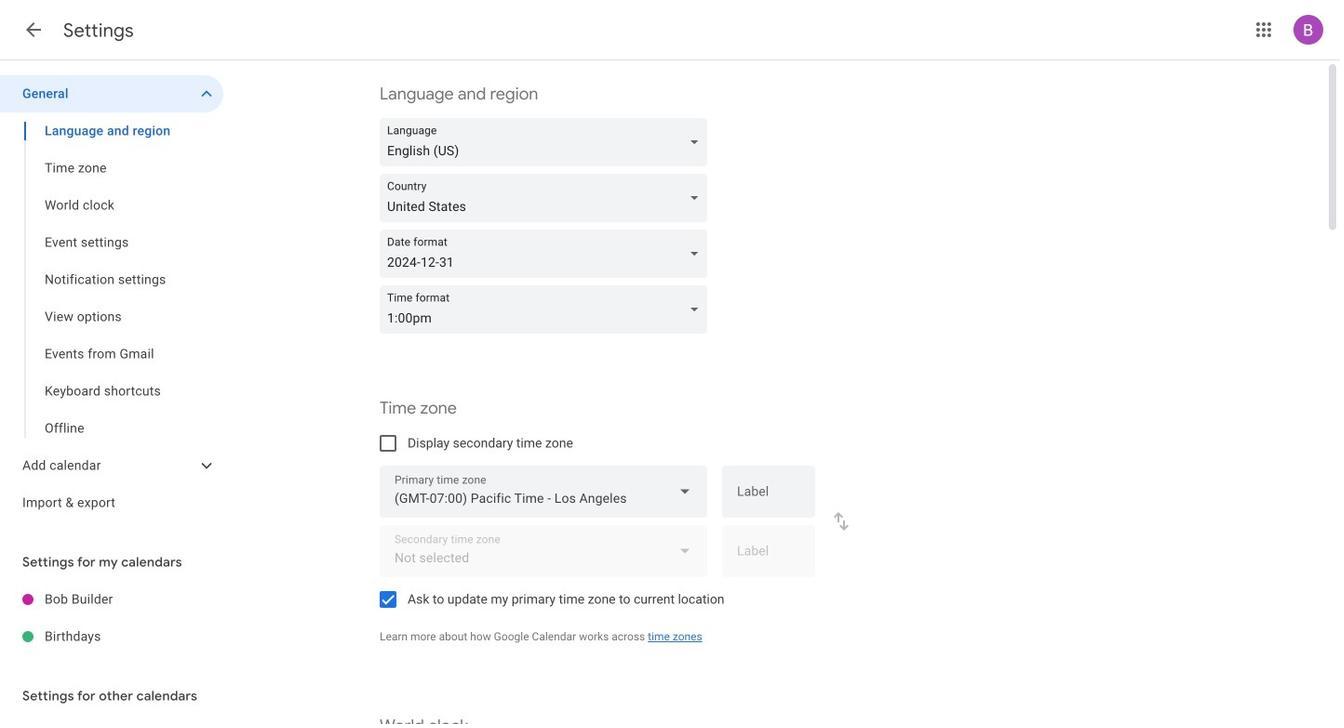 Task type: vqa. For each thing, say whether or not it's contained in the screenshot.
Go back icon
yes



Task type: describe. For each thing, give the bounding box(es) containing it.
go back image
[[22, 19, 45, 41]]

Label for primary time zone. text field
[[737, 486, 800, 512]]

1 tree from the top
[[0, 75, 223, 522]]

bob builder tree item
[[0, 582, 223, 619]]

Label for secondary time zone. text field
[[737, 546, 800, 572]]



Task type: locate. For each thing, give the bounding box(es) containing it.
birthdays tree item
[[0, 619, 223, 656]]

None field
[[380, 118, 715, 167], [380, 174, 715, 222], [380, 230, 715, 278], [380, 286, 715, 334], [380, 466, 707, 518], [380, 118, 715, 167], [380, 174, 715, 222], [380, 230, 715, 278], [380, 286, 715, 334], [380, 466, 707, 518]]

0 vertical spatial tree
[[0, 75, 223, 522]]

2 tree from the top
[[0, 582, 223, 656]]

tree
[[0, 75, 223, 522], [0, 582, 223, 656]]

heading
[[63, 19, 134, 42]]

general tree item
[[0, 75, 223, 113]]

1 vertical spatial tree
[[0, 582, 223, 656]]

group
[[0, 113, 223, 448]]



